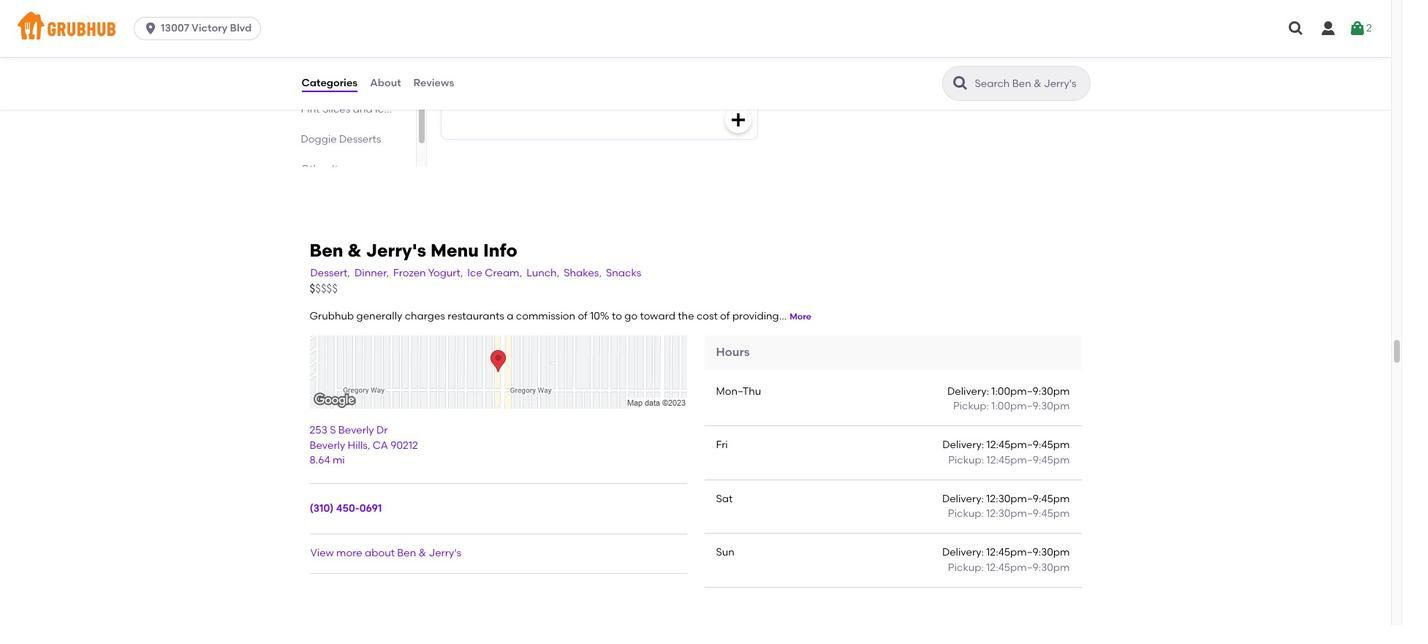 Task type: locate. For each thing, give the bounding box(es) containing it.
providing
[[732, 310, 779, 322]]

13007 victory blvd
[[161, 22, 252, 34]]

freshly
[[301, 42, 335, 55]]

other items up bottled water
[[438, 38, 528, 57]]

to
[[612, 310, 622, 322]]

pickup: 12:45pm–9:30pm
[[948, 561, 1070, 574]]

sandwhiches
[[301, 133, 367, 146]]

of right cost
[[720, 310, 730, 322]]

dessert,
[[310, 267, 350, 279]]

ben
[[310, 239, 343, 261], [397, 547, 416, 560]]

delivery: 1:00pm–9:30pm
[[947, 385, 1070, 397]]

reviews
[[414, 77, 454, 89]]

253 s beverly dr beverly hills , ca 90212 8.64 mi
[[310, 424, 418, 466]]

pickup: for pickup: 1:00pm–9:30pm
[[953, 400, 989, 412]]

1 horizontal spatial of
[[720, 310, 730, 322]]

jerry's
[[366, 239, 426, 261], [429, 547, 461, 560]]

delivery: for pickup: 12:45pm–9:30pm
[[942, 546, 984, 559]]

pickup: 12:30pm–9:45pm
[[948, 507, 1070, 520]]

1 vertical spatial ice
[[467, 267, 482, 279]]

restaurants
[[448, 310, 504, 322]]

cost
[[697, 310, 718, 322]]

jerry's up the frozen
[[366, 239, 426, 261]]

ice inside freshly baked brownies ＆ jumbo cookies dough chunks, pint slices and ice cream sandwhiches
[[375, 103, 390, 115]]

1 1:00pm–9:30pm from the top
[[992, 385, 1070, 397]]

0691
[[359, 502, 382, 515]]

blvd
[[230, 22, 252, 34]]

ice left cream,
[[467, 267, 482, 279]]

1 12:45pm–9:45pm from the top
[[987, 439, 1070, 451]]

90212
[[391, 439, 418, 452]]

categories button
[[301, 57, 358, 110]]

pickup: down delivery: 12:30pm–9:45pm
[[948, 507, 984, 520]]

other items down sandwhiches
[[301, 163, 359, 175]]

12:45pm–9:30pm for pickup: 12:45pm–9:30pm
[[987, 561, 1070, 574]]

info
[[483, 239, 518, 261]]

beverly up hills
[[338, 424, 374, 437]]

2 12:45pm–9:45pm from the top
[[987, 454, 1070, 466]]

main navigation navigation
[[0, 0, 1391, 57]]

delivery: up pickup: 1:00pm–9:30pm
[[947, 385, 989, 397]]

12:45pm–9:45pm
[[987, 439, 1070, 451], [987, 454, 1070, 466]]

ca
[[373, 439, 388, 452]]

items down doggie desserts
[[332, 163, 359, 175]]

0 horizontal spatial ice
[[375, 103, 390, 115]]

1 vertical spatial other
[[301, 163, 330, 175]]

items
[[486, 38, 528, 57], [332, 163, 359, 175]]

12:45pm–9:30pm up pickup: 12:45pm–9:30pm in the right bottom of the page
[[987, 546, 1070, 559]]

dessert, dinner, frozen yogurt, ice cream, lunch, shakes, snacks
[[310, 267, 641, 279]]

1:00pm–9:30pm for delivery: 1:00pm–9:30pm
[[992, 385, 1070, 397]]

bottled water button
[[441, 73, 757, 139]]

items up water
[[486, 38, 528, 57]]

1 vertical spatial ben
[[397, 547, 416, 560]]

mon–thu
[[716, 385, 761, 397]]

delivery: up pickup: 12:45pm–9:45pm
[[943, 439, 984, 451]]

(310)
[[310, 502, 334, 515]]

about
[[365, 547, 395, 560]]

1 vertical spatial &
[[419, 547, 426, 560]]

,
[[368, 439, 370, 452]]

0 horizontal spatial of
[[578, 310, 588, 322]]

pickup: down delivery: 12:45pm–9:45pm
[[948, 454, 984, 466]]

0 vertical spatial other
[[438, 38, 482, 57]]

doggie
[[301, 133, 337, 145]]

1 12:45pm–9:30pm from the top
[[987, 546, 1070, 559]]

1 vertical spatial 12:45pm–9:30pm
[[987, 561, 1070, 574]]

12:30pm–9:45pm
[[987, 493, 1070, 505], [987, 507, 1070, 520]]

0 vertical spatial 1:00pm–9:30pm
[[992, 385, 1070, 397]]

sat
[[716, 493, 733, 505]]

& up dinner,
[[348, 239, 362, 261]]

2 1:00pm–9:30pm from the top
[[992, 400, 1070, 412]]

12:45pm–9:45pm up pickup: 12:45pm–9:45pm
[[987, 439, 1070, 451]]

other
[[438, 38, 482, 57], [301, 163, 330, 175]]

delivery: up "pickup: 12:30pm–9:45pm"
[[942, 493, 984, 505]]

pickup:
[[953, 400, 989, 412], [948, 454, 984, 466], [948, 507, 984, 520], [948, 561, 984, 574]]

0 vertical spatial 12:45pm–9:30pm
[[987, 546, 1070, 559]]

1 vertical spatial beverly
[[310, 439, 345, 452]]

cookies
[[339, 73, 379, 85]]

0 horizontal spatial other
[[301, 163, 330, 175]]

about button
[[369, 57, 402, 110]]

victory
[[192, 22, 228, 34]]

search icon image
[[952, 75, 969, 92]]

1 horizontal spatial jerry's
[[429, 547, 461, 560]]

lunch, button
[[526, 265, 560, 282]]

253
[[310, 424, 327, 437]]

& right about
[[419, 547, 426, 560]]

fri
[[716, 439, 728, 451]]

1 vertical spatial 12:30pm–9:45pm
[[987, 507, 1070, 520]]

1 horizontal spatial ice
[[467, 267, 482, 279]]

other up bottled
[[438, 38, 482, 57]]

0 vertical spatial other items
[[438, 38, 528, 57]]

0 vertical spatial 12:30pm–9:45pm
[[987, 493, 1070, 505]]

chunks,
[[336, 87, 376, 100]]

1 horizontal spatial ben
[[397, 547, 416, 560]]

svg image
[[1287, 20, 1305, 37], [1320, 20, 1337, 37], [1349, 20, 1367, 37], [143, 21, 158, 36], [729, 111, 747, 128]]

0 vertical spatial items
[[486, 38, 528, 57]]

a
[[507, 310, 514, 322]]

&
[[348, 239, 362, 261], [419, 547, 426, 560]]

12:45pm–9:45pm down delivery: 12:45pm–9:45pm
[[987, 454, 1070, 466]]

pickup: down delivery: 12:45pm–9:30pm
[[948, 561, 984, 574]]

ben & jerry's menu info
[[310, 239, 518, 261]]

0 vertical spatial &
[[348, 239, 362, 261]]

1 vertical spatial items
[[332, 163, 359, 175]]

hours
[[716, 345, 750, 359]]

0 horizontal spatial jerry's
[[366, 239, 426, 261]]

ice
[[375, 103, 390, 115], [467, 267, 482, 279]]

0 vertical spatial ice
[[375, 103, 390, 115]]

baked
[[338, 42, 369, 55]]

delivery: 12:45pm–9:30pm
[[942, 546, 1070, 559]]

0 vertical spatial 12:45pm–9:45pm
[[987, 439, 1070, 451]]

of
[[578, 310, 588, 322], [720, 310, 730, 322]]

doggie desserts
[[301, 133, 381, 145]]

pickup: down "delivery: 1:00pm–9:30pm"
[[953, 400, 989, 412]]

1 12:30pm–9:45pm from the top
[[987, 493, 1070, 505]]

1 vertical spatial other items
[[301, 163, 359, 175]]

pickup: for pickup: 12:30pm–9:45pm
[[948, 507, 984, 520]]

grubhub
[[310, 310, 354, 322]]

beverly
[[338, 424, 374, 437], [310, 439, 345, 452]]

8.64
[[310, 454, 330, 466]]

1 vertical spatial jerry's
[[429, 547, 461, 560]]

0 horizontal spatial ben
[[310, 239, 343, 261]]

ice cream, button
[[467, 265, 523, 282]]

ben right about
[[397, 547, 416, 560]]

0 vertical spatial ben
[[310, 239, 343, 261]]

12:45pm–9:30pm
[[987, 546, 1070, 559], [987, 561, 1070, 574]]

grubhub generally charges restaurants a commission of 10% to go toward the cost of providing ... more
[[310, 310, 812, 322]]

(310) 450-0691
[[310, 502, 382, 515]]

ice right and at the left top
[[375, 103, 390, 115]]

0 horizontal spatial &
[[348, 239, 362, 261]]

1:00pm–9:30pm up pickup: 1:00pm–9:30pm
[[992, 385, 1070, 397]]

frozen
[[393, 267, 426, 279]]

12:45pm–9:30pm down delivery: 12:45pm–9:30pm
[[987, 561, 1070, 574]]

2
[[1367, 22, 1372, 34]]

ben up dessert,
[[310, 239, 343, 261]]

delivery:
[[947, 385, 989, 397], [943, 439, 984, 451], [942, 493, 984, 505], [942, 546, 984, 559]]

12:30pm–9:45pm up "pickup: 12:30pm–9:45pm"
[[987, 493, 1070, 505]]

more
[[336, 547, 362, 560]]

2 12:45pm–9:30pm from the top
[[987, 561, 1070, 574]]

lunch,
[[527, 267, 559, 279]]

cream,
[[485, 267, 522, 279]]

other down doggie
[[301, 163, 330, 175]]

jerry's right about
[[429, 547, 461, 560]]

1:00pm–9:30pm down "delivery: 1:00pm–9:30pm"
[[992, 400, 1070, 412]]

12:30pm–9:45pm for pickup: 12:30pm–9:45pm
[[987, 507, 1070, 520]]

(310) 450-0691 button
[[310, 502, 382, 516]]

delivery: for pickup: 12:45pm–9:45pm
[[943, 439, 984, 451]]

more
[[790, 311, 812, 321]]

1 vertical spatial 12:45pm–9:45pm
[[987, 454, 1070, 466]]

frozen yogurt, button
[[393, 265, 464, 282]]

pickup: 1:00pm–9:30pm
[[953, 400, 1070, 412]]

1 vertical spatial 1:00pm–9:30pm
[[992, 400, 1070, 412]]

13007 victory blvd button
[[134, 17, 267, 40]]

of left 10%
[[578, 310, 588, 322]]

2 12:30pm–9:45pm from the top
[[987, 507, 1070, 520]]

beverly down s
[[310, 439, 345, 452]]

delivery: up pickup: 12:45pm–9:30pm in the right bottom of the page
[[942, 546, 984, 559]]

12:30pm–9:45pm down delivery: 12:30pm–9:45pm
[[987, 507, 1070, 520]]

1:00pm–9:30pm
[[992, 385, 1070, 397], [992, 400, 1070, 412]]



Task type: describe. For each thing, give the bounding box(es) containing it.
pickup: for pickup: 12:45pm–9:30pm
[[948, 561, 984, 574]]

0 horizontal spatial other items
[[301, 163, 359, 175]]

dough
[[301, 87, 334, 100]]

0 vertical spatial beverly
[[338, 424, 374, 437]]

pickup: for pickup: 12:45pm–9:45pm
[[948, 454, 984, 466]]

hills
[[348, 439, 368, 452]]

cream
[[301, 118, 335, 131]]

shakes, button
[[563, 265, 602, 282]]

0 vertical spatial jerry's
[[366, 239, 426, 261]]

...
[[779, 310, 787, 322]]

2 button
[[1349, 15, 1372, 42]]

freshly baked brownies ＆ jumbo cookies dough chunks, pint slices and ice cream sandwhiches
[[301, 42, 390, 146]]

sun
[[716, 546, 735, 559]]

categories
[[302, 77, 358, 89]]

12:30pm–9:45pm for delivery: 12:30pm–9:45pm
[[987, 493, 1070, 505]]

450-
[[336, 502, 359, 515]]

dr
[[376, 424, 388, 437]]

reviews button
[[413, 57, 455, 110]]

13007
[[161, 22, 189, 34]]

pickup: 12:45pm–9:45pm
[[948, 454, 1070, 466]]

dinner, button
[[354, 265, 390, 282]]

water
[[489, 82, 520, 95]]

dinner,
[[355, 267, 389, 279]]

delivery: for pickup: 1:00pm–9:30pm
[[947, 385, 989, 397]]

snacks
[[606, 267, 641, 279]]

view more about ben & jerry's
[[310, 547, 461, 560]]

the
[[678, 310, 694, 322]]

and
[[353, 103, 373, 115]]

more button
[[790, 310, 812, 323]]

slices
[[322, 103, 350, 115]]

mi
[[333, 454, 345, 466]]

snacks button
[[605, 265, 642, 282]]

shakes,
[[564, 267, 602, 279]]

charges
[[405, 310, 445, 322]]

1 horizontal spatial other items
[[438, 38, 528, 57]]

svg image inside 13007 victory blvd button
[[143, 21, 158, 36]]

delivery: 12:30pm–9:45pm
[[942, 493, 1070, 505]]

pint
[[301, 103, 320, 115]]

0 horizontal spatial items
[[332, 163, 359, 175]]

1:00pm–9:30pm for pickup: 1:00pm–9:30pm
[[992, 400, 1070, 412]]

view
[[310, 547, 334, 560]]

generally
[[356, 310, 402, 322]]

brownies
[[301, 57, 345, 70]]

commission
[[516, 310, 575, 322]]

jumbo
[[301, 73, 336, 85]]

$$$$$
[[310, 282, 338, 295]]

bottled
[[450, 82, 487, 95]]

desserts
[[339, 133, 381, 145]]

12:45pm–9:30pm for delivery: 12:45pm–9:30pm
[[987, 546, 1070, 559]]

12:45pm–9:45pm for pickup: 12:45pm–9:45pm
[[987, 454, 1070, 466]]

delivery: for pickup: 12:30pm–9:45pm
[[942, 493, 984, 505]]

1 horizontal spatial items
[[486, 38, 528, 57]]

1 horizontal spatial &
[[419, 547, 426, 560]]

menu
[[431, 239, 479, 261]]

2 of from the left
[[720, 310, 730, 322]]

1 horizontal spatial other
[[438, 38, 482, 57]]

bottled water
[[450, 82, 520, 95]]

＆
[[348, 57, 358, 70]]

svg image inside 2 button
[[1349, 20, 1367, 37]]

go
[[625, 310, 638, 322]]

10%
[[590, 310, 610, 322]]

12:45pm–9:45pm for delivery: 12:45pm–9:45pm
[[987, 439, 1070, 451]]

yogurt,
[[428, 267, 463, 279]]

1 of from the left
[[578, 310, 588, 322]]

$
[[310, 282, 315, 295]]

dessert, button
[[310, 265, 351, 282]]

Search Ben & Jerry's search field
[[973, 77, 1085, 91]]

s
[[330, 424, 336, 437]]

delivery: 12:45pm–9:45pm
[[943, 439, 1070, 451]]

about
[[370, 77, 401, 89]]



Task type: vqa. For each thing, say whether or not it's contained in the screenshot.
Ready in 15–25 min at bottom left
no



